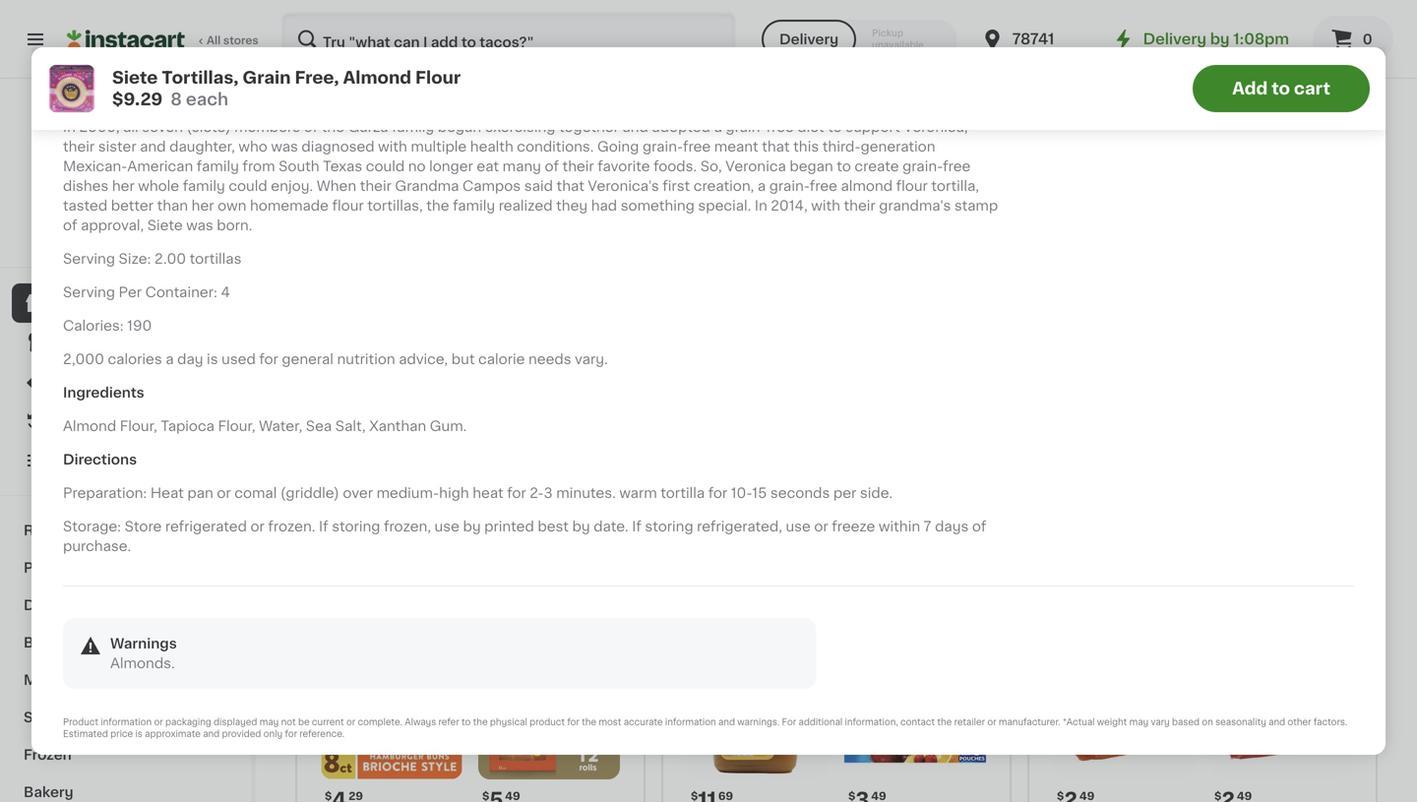 Task type: locate. For each thing, give the bounding box(es) containing it.
grain- up the 2014, at the right top of the page
[[769, 179, 810, 193]]

family up the own
[[183, 179, 225, 193]]

the down grandma
[[426, 199, 449, 213]]

eggs
[[80, 598, 116, 612]]

1 vertical spatial that
[[557, 179, 585, 193]]

to inside the % daily value (dv) tells you how much a nutrient in a serving of food contributes to a daily diet. 2,000 calories a day is used for general nutrition advice.
[[1187, 90, 1198, 101]]

0 vertical spatial 2,000
[[1267, 90, 1299, 101]]

may up only
[[260, 718, 279, 727]]

storing down "tortilla"
[[645, 520, 694, 534]]

2 oz from the left
[[1225, 129, 1238, 140]]

$ inside $ 5 29
[[1057, 46, 1064, 56]]

29 down complete.
[[349, 791, 363, 801]]

for left 10-
[[708, 486, 728, 500]]

0 horizontal spatial in
[[532, 149, 542, 160]]

pronto,
[[1211, 130, 1260, 144]]

and up the going
[[622, 120, 648, 134]]

2-
[[530, 486, 544, 500]]

use down high
[[435, 520, 460, 534]]

nutrition up crocker
[[337, 353, 395, 366]]

1 horizontal spatial used
[[1125, 103, 1152, 114]]

based
[[1172, 718, 1200, 727]]

date.
[[594, 520, 629, 534]]

0 horizontal spatial in
[[63, 120, 76, 134]]

$ inside $ 3 49
[[1215, 46, 1222, 56]]

for down the contributes
[[1155, 103, 1170, 114]]

2 may from the left
[[1130, 718, 1149, 727]]

flour,
[[120, 419, 157, 433], [218, 419, 256, 433]]

general inside the % daily value (dv) tells you how much a nutrient in a serving of food contributes to a daily diet. 2,000 calories a day is used for general nutrition advice.
[[1173, 103, 1214, 114]]

ricos
[[1211, 71, 1249, 84]]

serving up calories:
[[63, 286, 115, 299]]

day up tapioca
[[177, 353, 203, 366]]

used inside the % daily value (dv) tells you how much a nutrient in a serving of food contributes to a daily diet. 2,000 calories a day is used for general nutrition advice.
[[1125, 103, 1152, 114]]

15 up refrigerated,
[[752, 486, 767, 500]]

began up 'multiple' on the left of page
[[438, 120, 481, 134]]

many up meant
[[707, 121, 738, 132]]

49 down information,
[[871, 791, 886, 801]]

2014,
[[771, 199, 808, 213]]

0 horizontal spatial use
[[435, 520, 460, 534]]

lists link
[[12, 441, 239, 480]]

1 vertical spatial product group
[[687, 638, 829, 802]]

1 vertical spatial flour
[[332, 199, 364, 213]]

gluten-free
[[689, 15, 756, 26]]

29 inside $ 5 29
[[1080, 46, 1094, 56]]

$ 2 89
[[848, 37, 886, 57]]

than up prices
[[157, 199, 188, 213]]

flour, left water,
[[218, 419, 256, 433]]

many in stock up meant
[[707, 121, 784, 132]]

heat right high
[[473, 486, 504, 500]]

for up the almond flour, tapioca flour, water, sea salt, xanthan gum.
[[259, 353, 278, 366]]

0 horizontal spatial many in stock
[[498, 149, 576, 160]]

use down seconds
[[786, 520, 811, 534]]

seafood
[[78, 673, 138, 687]]

this
[[793, 140, 819, 154]]

delivery inside delivery by 1:08pm link
[[1143, 32, 1207, 46]]

used
[[1125, 103, 1152, 114], [222, 353, 256, 366]]

0 horizontal spatial general
[[282, 353, 334, 366]]

oz down 'chiles,'
[[1225, 129, 1238, 140]]

product group
[[1053, 472, 1166, 488], [687, 638, 829, 802]]

0 vertical spatial nutrition
[[1217, 103, 1264, 114]]

delivery inside delivery button
[[780, 32, 839, 46]]

delivery up tells
[[1143, 32, 1207, 46]]

0 horizontal spatial product group
[[687, 638, 829, 802]]

is up tapioca
[[207, 353, 218, 366]]

many
[[503, 160, 541, 173]]

used down the contributes
[[1125, 103, 1152, 114]]

her left the own
[[192, 199, 214, 213]]

delivery for delivery by 1:08pm
[[1143, 32, 1207, 46]]

the
[[1035, 77, 1055, 88]]

calories inside the % daily value (dv) tells you how much a nutrient in a serving of food contributes to a daily diet. 2,000 calories a day is used for general nutrition advice.
[[1035, 103, 1078, 114]]

and down packaging at the left bottom
[[203, 730, 220, 739]]

dishes
[[63, 179, 109, 193]]

stock up meant
[[753, 121, 784, 132]]

to up third-
[[828, 120, 842, 134]]

1 horizontal spatial that
[[762, 140, 790, 154]]

0 vertical spatial 29
[[1080, 46, 1094, 56]]

juice
[[743, 576, 804, 597]]

free down this at the top right of page
[[810, 179, 838, 193]]

seasonality
[[1216, 718, 1267, 727]]

3
[[1222, 45, 1235, 65], [544, 486, 553, 500]]

& for seafood
[[63, 673, 75, 687]]

campos
[[463, 179, 521, 193]]

calories down serving
[[1035, 103, 1078, 114]]

complete.
[[358, 718, 403, 727]]

own
[[218, 199, 246, 213]]

3 up ricos
[[1222, 45, 1235, 65]]

value
[[1101, 77, 1131, 88]]

0 vertical spatial her
[[112, 179, 135, 193]]

tortilla
[[661, 486, 705, 500]]

with down "garza"
[[378, 140, 407, 154]]

1 vertical spatial serving
[[63, 286, 115, 299]]

with down cheese
[[1267, 90, 1296, 104]]

0 horizontal spatial with
[[378, 140, 407, 154]]

0 vertical spatial used
[[1125, 103, 1152, 114]]

1 2 from the left
[[698, 37, 711, 57]]

for down not
[[285, 730, 297, 739]]

nutrition inside the % daily value (dv) tells you how much a nutrient in a serving of food contributes to a daily diet. 2,000 calories a day is used for general nutrition advice.
[[1217, 103, 1264, 114]]

within
[[879, 520, 920, 534]]

2 use from the left
[[786, 520, 811, 534]]

many in stock down exercising on the left of page
[[498, 149, 576, 160]]

rolls
[[427, 576, 481, 597]]

0 horizontal spatial could
[[229, 179, 267, 193]]

0 horizontal spatial her
[[112, 179, 135, 193]]

1 horizontal spatial delivery
[[1143, 32, 1207, 46]]

with inside ricos cheese dip & spread, with green chiles, queso pronto, mild
[[1267, 90, 1296, 104]]

1 horizontal spatial in
[[755, 199, 767, 213]]

1 horizontal spatial flour
[[896, 179, 928, 193]]

delivery left $ 2 89
[[780, 32, 839, 46]]

heat down 'instacart logo'
[[118, 53, 149, 67]]

nutrient
[[1280, 77, 1324, 88]]

but
[[452, 353, 475, 366]]

1 vertical spatial her
[[192, 199, 214, 213]]

2 serving from the top
[[63, 286, 115, 299]]

& left eggs
[[65, 598, 77, 612]]

bakery
[[24, 785, 73, 799]]

creamy
[[370, 433, 424, 447]]

2 2 from the left
[[856, 37, 869, 57]]

0 horizontal spatial began
[[438, 120, 481, 134]]

for
[[782, 718, 796, 727]]

many down fl
[[498, 149, 529, 160]]

0 horizontal spatial if
[[319, 520, 328, 534]]

delivery
[[1143, 32, 1207, 46], [780, 32, 839, 46]]

special.
[[698, 199, 751, 213]]

0 horizontal spatial flour
[[332, 199, 364, 213]]

1 horizontal spatial 3
[[1222, 45, 1235, 65]]

by up ricos
[[1210, 32, 1230, 46]]

in left the 2014, at the right top of the page
[[755, 199, 767, 213]]

0 horizontal spatial than
[[85, 219, 110, 230]]

of down tasted
[[63, 219, 77, 232]]

1 horizontal spatial if
[[632, 520, 642, 534]]

store
[[125, 520, 162, 534]]

1 horizontal spatial use
[[786, 520, 811, 534]]

2 horizontal spatial by
[[1210, 32, 1230, 46]]

of inside storage: store refrigerated or frozen. if storing frozen, use by printed best by date. if storing refrigerated, use or freeze within 7 days of purchase.
[[972, 520, 987, 534]]

49
[[1237, 46, 1253, 56], [505, 791, 520, 801], [871, 791, 886, 801], [1080, 791, 1095, 801], [1237, 791, 1252, 801]]

almond up ounce
[[343, 69, 411, 86]]

their down conditions. on the top left
[[563, 160, 594, 173]]

salt, inside "morton iodized salt, 26 ounce"
[[429, 71, 459, 84]]

size:
[[119, 252, 151, 266]]

her
[[112, 179, 135, 193], [192, 199, 214, 213]]

49 for buns and rolls
[[505, 791, 520, 801]]

1 horizontal spatial 29
[[1080, 46, 1094, 56]]

& right meat
[[63, 673, 75, 687]]

2,000 up the advice.
[[1267, 90, 1299, 101]]

1 horizontal spatial many in stock
[[707, 121, 784, 132]]

siete inside the siete tortillas, grain free, almond flour $9.29 8 each
[[112, 69, 158, 86]]

0 vertical spatial than
[[157, 199, 188, 213]]

1 horizontal spatial calories
[[1035, 103, 1078, 114]]

0 horizontal spatial 3
[[544, 486, 553, 500]]

could left 'no'
[[366, 160, 405, 173]]

flour
[[415, 69, 461, 86]]

general
[[1173, 103, 1214, 114], [282, 353, 334, 366]]

for inside the % daily value (dv) tells you how much a nutrient in a serving of food contributes to a daily diet. 2,000 calories a day is used for general nutrition advice.
[[1155, 103, 1170, 114]]

is inside product information or packaging displayed may not be current or complete. always refer to the physical product for the most accurate information and warnings. for additional information, contact the retailer or manufacturer. *actual weight may vary based on seasonality and other factors. estimated price is approximate and provided only for reference.
[[135, 730, 143, 739]]

ingredients
[[63, 386, 144, 400]]

2 horizontal spatial is
[[1113, 103, 1122, 114]]

1 vertical spatial with
[[378, 140, 407, 154]]

their up tortillas, on the left top of the page
[[360, 179, 392, 193]]

higher
[[45, 219, 82, 230]]

calories down 190
[[108, 353, 162, 366]]

nutrition down diet.
[[1217, 103, 1264, 114]]

0 vertical spatial in
[[1326, 77, 1336, 88]]

may
[[260, 718, 279, 727], [1130, 718, 1149, 727]]

2 horizontal spatial 69
[[718, 791, 733, 801]]

side.
[[860, 486, 893, 500]]

0 horizontal spatial oz
[[505, 129, 518, 140]]

1 vertical spatial 15
[[752, 486, 767, 500]]

of right days
[[972, 520, 987, 534]]

0 horizontal spatial day
[[177, 353, 203, 366]]

1 horizontal spatial is
[[207, 353, 218, 366]]

longer
[[429, 160, 473, 173]]

family down daughter,
[[197, 160, 239, 173]]

siete down easy to heat and wrap
[[112, 69, 158, 86]]

sea
[[306, 419, 332, 433]]

$ 4 09
[[482, 45, 521, 65]]

was up south
[[271, 140, 298, 154]]

1 if from the left
[[319, 520, 328, 534]]

delivery by 1:08pm link
[[1112, 28, 1289, 51]]

1 horizontal spatial 4
[[490, 45, 504, 65]]

2 information from the left
[[665, 718, 716, 727]]

1 oz from the left
[[505, 129, 518, 140]]

whole
[[138, 179, 179, 193]]

1 vertical spatial calories
[[108, 353, 162, 366]]

stores
[[223, 35, 259, 46]]

29 right 5
[[1080, 46, 1094, 56]]

began down this at the top right of page
[[790, 160, 833, 173]]

1 horizontal spatial heat
[[473, 486, 504, 500]]

to right refer
[[462, 718, 471, 727]]

day inside the % daily value (dv) tells you how much a nutrient in a serving of food contributes to a daily diet. 2,000 calories a day is used for general nutrition advice.
[[1090, 103, 1111, 114]]

her up h-e-b
[[112, 179, 135, 193]]

2 left 79
[[698, 37, 711, 57]]

2 vertical spatial with
[[811, 199, 840, 213]]

siete up all
[[108, 87, 144, 101]]

2 storing from the left
[[645, 520, 694, 534]]

that up veronica
[[762, 140, 790, 154]]

0 horizontal spatial 2
[[698, 37, 711, 57]]

siete up 2.00
[[147, 219, 183, 232]]

1 vertical spatial 2,000
[[63, 353, 104, 366]]

69 inside $ 1 69
[[343, 46, 358, 56]]

needs
[[529, 353, 571, 366]]

better
[[111, 199, 154, 213]]

chiles,
[[1211, 110, 1258, 124]]

recipes
[[24, 524, 81, 537]]

2.00
[[155, 252, 186, 266]]

could down from
[[229, 179, 267, 193]]

1 horizontal spatial general
[[1173, 103, 1214, 114]]

the left physical
[[473, 718, 488, 727]]

is
[[1113, 103, 1122, 114], [207, 353, 218, 366], [135, 730, 143, 739]]

0 vertical spatial with
[[1267, 90, 1296, 104]]

1 vertical spatial 69
[[506, 369, 521, 380]]

1 horizontal spatial 2
[[856, 37, 869, 57]]

& down frosting,
[[355, 433, 366, 447]]

and up american
[[140, 140, 166, 154]]

1 horizontal spatial was
[[271, 140, 298, 154]]

h-
[[104, 196, 122, 210]]

0 vertical spatial 15
[[1211, 129, 1223, 140]]

& right dip
[[1337, 71, 1348, 84]]

family down campos
[[453, 199, 495, 213]]

h-e-b logo image
[[82, 102, 169, 189]]

when
[[317, 179, 356, 193]]

1 vertical spatial salt,
[[335, 419, 366, 433]]

buy it again
[[55, 414, 138, 428]]

1 horizontal spatial stock
[[753, 121, 784, 132]]

1 horizontal spatial salt,
[[429, 71, 459, 84]]

1 horizontal spatial in
[[741, 121, 751, 132]]

1 vertical spatial used
[[222, 353, 256, 366]]

1 horizontal spatial 2,000
[[1267, 90, 1299, 101]]

0 vertical spatial almond
[[343, 69, 411, 86]]

a down container: at the left top of page
[[166, 353, 174, 366]]

0 horizontal spatial flour,
[[120, 419, 157, 433]]

crocker
[[363, 394, 417, 408]]

siete inside in 2009, all seven (siete) members of the garza family began exercising together and adopted a grain-free diet to support veronica, their sister and daughter, who was diagnosed with multiple health conditions. going grain-free meant that this third-generation mexican-american family from south texas could no longer eat many of their favorite foods. so, veronica began to create grain-free dishes her whole family could enjoy. when their grandma campos said that veronica's first creation, a grain-free almond flour tortilla, tasted better than her own homemade flour tortillas, the family realized they had something special. in 2014, with their grandma's stamp of approval, siete was born.
[[147, 219, 183, 232]]

together
[[559, 120, 619, 134]]

salt,
[[429, 71, 459, 84], [335, 419, 366, 433]]

buy
[[55, 414, 83, 428]]

0 vertical spatial in
[[63, 120, 76, 134]]

storing down over at left bottom
[[332, 520, 380, 534]]

0 vertical spatial was
[[271, 140, 298, 154]]

day
[[1090, 103, 1111, 114], [177, 353, 203, 366]]

$ 3 49
[[1215, 45, 1253, 65]]

or
[[217, 486, 231, 500], [251, 520, 265, 534], [814, 520, 828, 534], [154, 718, 163, 727], [346, 718, 356, 727], [988, 718, 997, 727]]

water,
[[259, 419, 302, 433]]

4 left 09
[[490, 45, 504, 65]]

serving for serving size: 2.00 tortillas
[[63, 252, 115, 266]]

flour up grandma's at the right of page
[[896, 179, 928, 193]]

None search field
[[281, 12, 736, 67]]

4 down tortillas
[[221, 286, 230, 299]]

1 horizontal spatial many
[[707, 121, 738, 132]]

0 horizontal spatial stock
[[545, 149, 576, 160]]

information right accurate
[[665, 718, 716, 727]]

49 for noodles
[[1237, 791, 1252, 801]]

2 horizontal spatial in
[[1326, 77, 1336, 88]]

texas
[[323, 160, 362, 173]]

comal
[[234, 486, 277, 500]]

0 vertical spatial siete
[[112, 69, 158, 86]]

0 vertical spatial day
[[1090, 103, 1111, 114]]

$ inside $ 2 89
[[848, 38, 856, 49]]

1 horizontal spatial oz
[[1225, 129, 1238, 140]]

0 vertical spatial product group
[[1053, 472, 1166, 488]]

to down 'you'
[[1187, 90, 1198, 101]]

add to cart button
[[1193, 65, 1370, 112]]

1 serving from the top
[[63, 252, 115, 266]]

tortillas,
[[162, 69, 239, 86]]

1 vertical spatial almond
[[63, 419, 116, 433]]

siete tortillas, grain free, almond flour $9.29 8 each
[[112, 69, 461, 108]]

0 vertical spatial 69
[[343, 46, 358, 56]]

1 horizontal spatial 15
[[1211, 129, 1223, 140]]

49 for fruit juice
[[871, 791, 886, 801]]

1 vertical spatial day
[[177, 353, 203, 366]]

nutrition
[[1217, 103, 1264, 114], [337, 353, 395, 366]]

or down 'comal'
[[251, 520, 265, 534]]

49 down seasonality
[[1237, 791, 1252, 801]]

oz
[[505, 129, 518, 140], [1225, 129, 1238, 140]]

1 vertical spatial 4
[[221, 286, 230, 299]]

with right the 2014, at the right top of the page
[[811, 199, 840, 213]]

family up 'multiple' on the left of page
[[392, 120, 434, 134]]

1 horizontal spatial her
[[192, 199, 214, 213]]

flour, up lists "link"
[[120, 419, 157, 433]]

may left vary
[[1130, 718, 1149, 727]]

their
[[63, 140, 95, 154], [563, 160, 594, 173], [360, 179, 392, 193], [844, 199, 876, 213]]

frozen
[[24, 748, 72, 762]]

meat & seafood link
[[12, 661, 239, 699]]

0 vertical spatial calories
[[1035, 103, 1078, 114]]

2 flour, from the left
[[218, 419, 256, 433]]

1 vertical spatial many in stock
[[498, 149, 576, 160]]

2 vertical spatial siete
[[147, 219, 183, 232]]

& inside ricos cheese dip & spread, with green chiles, queso pronto, mild
[[1337, 71, 1348, 84]]

shop
[[55, 296, 92, 310]]

1 horizontal spatial may
[[1130, 718, 1149, 727]]

0 horizontal spatial is
[[135, 730, 143, 739]]

over
[[343, 486, 373, 500]]

$ 5 29
[[1057, 45, 1094, 65]]

& up estimated
[[78, 711, 90, 724]]

0 horizontal spatial was
[[186, 219, 213, 232]]

service type group
[[762, 20, 957, 59]]



Task type: describe. For each thing, give the bounding box(es) containing it.
the % daily value (dv) tells you how much a nutrient in a serving of food contributes to a daily diet. 2,000 calories a day is used for general nutrition advice.
[[1035, 77, 1345, 114]]

wrap
[[182, 53, 215, 67]]

is inside the % daily value (dv) tells you how much a nutrient in a serving of food contributes to a daily diet. 2,000 calories a day is used for general nutrition advice.
[[1113, 103, 1122, 114]]

american
[[127, 160, 193, 173]]

0 horizontal spatial calories
[[108, 353, 162, 366]]

serving
[[1035, 90, 1075, 101]]

product group containing $
[[687, 638, 829, 802]]

1 vertical spatial in
[[741, 121, 751, 132]]

almond flour, tapioca flour, water, sea salt, xanthan gum.
[[63, 419, 467, 433]]

physical
[[490, 718, 527, 727]]

$ 1 69
[[325, 45, 358, 65]]

free up so,
[[683, 140, 711, 154]]

fl
[[495, 129, 503, 140]]

rich
[[321, 433, 352, 447]]

contact
[[901, 718, 935, 727]]

almond inside the siete tortillas, grain free, almond flour $9.29 8 each
[[343, 69, 411, 86]]

only
[[264, 730, 283, 739]]

& for candy
[[78, 711, 90, 724]]

& inside betty crocker frosting, vanilla, rich & creamy
[[355, 433, 366, 447]]

accurate
[[624, 718, 663, 727]]

0 vertical spatial that
[[762, 140, 790, 154]]

veronica,
[[904, 120, 968, 134]]

2 for $ 2 79
[[698, 37, 711, 57]]

49 inside $ 3 49
[[1237, 46, 1253, 56]]

to inside button
[[1272, 80, 1290, 97]]

fruit juice link
[[687, 575, 804, 598]]

store
[[128, 219, 157, 230]]

or right current
[[346, 718, 356, 727]]

1 horizontal spatial began
[[790, 160, 833, 173]]

or right retailer
[[988, 718, 997, 727]]

free left diet
[[766, 120, 794, 134]]

free
[[732, 15, 756, 26]]

snacks & candy link
[[12, 699, 239, 736]]

preparation:
[[63, 486, 147, 500]]

all
[[207, 35, 221, 46]]

serving for serving per container: 4
[[63, 286, 115, 299]]

0 horizontal spatial heat
[[118, 53, 149, 67]]

2,000 calories a day is used for general nutrition advice, but calorie needs vary.
[[63, 353, 608, 366]]

1 vertical spatial siete
[[108, 87, 144, 101]]

0 horizontal spatial that
[[557, 179, 585, 193]]

garza
[[348, 120, 388, 134]]

their up mexican-
[[63, 140, 95, 154]]

for right product
[[567, 718, 580, 727]]

their down almond
[[844, 199, 876, 213]]

0 horizontal spatial salt,
[[335, 419, 366, 433]]

additional
[[799, 718, 843, 727]]

(griddle)
[[280, 486, 339, 500]]

09
[[506, 46, 521, 56]]

24
[[478, 129, 492, 140]]

0 horizontal spatial 15
[[752, 486, 767, 500]]

of up the diagnosed
[[304, 120, 318, 134]]

heat
[[150, 486, 184, 500]]

a right dip
[[1339, 77, 1345, 88]]

so,
[[701, 160, 722, 173]]

1 flour, from the left
[[120, 419, 157, 433]]

adopted
[[652, 120, 711, 134]]

the left most
[[582, 718, 597, 727]]

69 inside product group
[[718, 791, 733, 801]]

the up the diagnosed
[[322, 120, 345, 134]]

current
[[312, 718, 344, 727]]

79
[[713, 38, 727, 49]]

of inside the % daily value (dv) tells you how much a nutrient in a serving of food contributes to a daily diet. 2,000 calories a day is used for general nutrition advice.
[[1078, 90, 1089, 101]]

third-
[[823, 140, 861, 154]]

refrigerated
[[165, 520, 247, 534]]

snacks
[[24, 711, 75, 724]]

1 vertical spatial general
[[282, 353, 334, 366]]

1 horizontal spatial by
[[572, 520, 590, 534]]

container:
[[145, 286, 217, 299]]

a down 'you'
[[1201, 90, 1207, 101]]

tapioca
[[161, 419, 215, 433]]

e-
[[122, 196, 137, 210]]

favorite
[[598, 160, 650, 173]]

a up meant
[[714, 120, 722, 134]]

meant
[[714, 140, 759, 154]]

had
[[591, 199, 617, 213]]

and left rolls
[[381, 576, 422, 597]]

a right much
[[1271, 77, 1277, 88]]

stamp
[[955, 199, 998, 213]]

candy
[[93, 711, 140, 724]]

to down third-
[[837, 160, 851, 173]]

0 horizontal spatial many
[[498, 149, 529, 160]]

0 horizontal spatial 4
[[221, 286, 230, 299]]

serving per container: 4
[[63, 286, 230, 299]]

$2.19 element
[[321, 365, 463, 391]]

and left wrap on the top left of page
[[152, 53, 178, 67]]

shop link
[[12, 283, 239, 323]]

1 vertical spatial was
[[186, 219, 213, 232]]

health
[[470, 140, 514, 154]]

0 vertical spatial 4
[[490, 45, 504, 65]]

1 vertical spatial 3
[[544, 486, 553, 500]]

0 vertical spatial many
[[707, 121, 738, 132]]

contributes
[[1120, 90, 1184, 101]]

to right easy
[[100, 53, 114, 67]]

$ inside $ 4 09
[[482, 46, 490, 56]]

the left retailer
[[937, 718, 952, 727]]

homemade
[[250, 199, 329, 213]]

0 horizontal spatial 29
[[349, 791, 363, 801]]

0 vertical spatial stock
[[753, 121, 784, 132]]

than inside higher than in-store prices link
[[85, 219, 110, 230]]

grain- down generation
[[903, 160, 943, 173]]

easy to heat and wrap
[[63, 53, 215, 67]]

$ inside $ 2 79
[[691, 38, 698, 49]]

0 horizontal spatial nutrition
[[337, 353, 395, 366]]

or left freeze
[[814, 520, 828, 534]]

in inside the % daily value (dv) tells you how much a nutrient in a serving of food contributes to a daily diet. 2,000 calories a day is used for general nutrition advice.
[[1326, 77, 1336, 88]]

h-e-b
[[104, 196, 147, 210]]

1 horizontal spatial with
[[811, 199, 840, 213]]

0 vertical spatial could
[[366, 160, 405, 173]]

about
[[63, 87, 105, 101]]

of down conditions. on the top left
[[545, 160, 559, 173]]

delivery for delivery
[[780, 32, 839, 46]]

produce link
[[12, 549, 239, 587]]

betty crocker frosting, vanilla, rich & creamy button
[[321, 216, 463, 489]]

again
[[99, 414, 138, 428]]

instacart logo image
[[67, 28, 185, 51]]

0 horizontal spatial almond
[[63, 419, 116, 433]]

other
[[1288, 718, 1312, 727]]

*actual
[[1063, 718, 1095, 727]]

higher than in-store prices link
[[45, 217, 206, 232]]

best
[[538, 520, 569, 534]]

grain- up meant
[[726, 120, 766, 134]]

or up approximate
[[154, 718, 163, 727]]

0 vertical spatial many in stock
[[707, 121, 784, 132]]

1 vertical spatial could
[[229, 179, 267, 193]]

a down daily
[[1081, 103, 1087, 114]]

spread,
[[1211, 90, 1264, 104]]

b
[[137, 196, 147, 210]]

manufacturer.
[[999, 718, 1061, 727]]

no
[[408, 160, 426, 173]]

recipes link
[[12, 512, 239, 549]]

1 horizontal spatial product group
[[1053, 472, 1166, 488]]

1 vertical spatial stock
[[545, 149, 576, 160]]

2,000 inside the % daily value (dv) tells you how much a nutrient in a serving of food contributes to a daily diet. 2,000 calories a day is used for general nutrition advice.
[[1267, 90, 1299, 101]]

or right pan
[[217, 486, 231, 500]]

8
[[170, 91, 182, 108]]

0 vertical spatial flour
[[896, 179, 928, 193]]

product
[[530, 718, 565, 727]]

$ inside $ 1 69
[[325, 46, 332, 56]]

storage:
[[63, 520, 121, 534]]

& for eggs
[[65, 598, 77, 612]]

seven
[[142, 120, 183, 134]]

2 if from the left
[[632, 520, 642, 534]]

add
[[1232, 80, 1268, 97]]

1 vertical spatial heat
[[473, 486, 504, 500]]

2 vertical spatial in
[[532, 149, 542, 160]]

a down veronica
[[758, 179, 766, 193]]

to inside product information or packaging displayed may not be current or complete. always refer to the physical product for the most accurate information and warnings. for additional information, contact the retailer or manufacturer. *actual weight may vary based on seasonality and other factors. estimated price is approximate and provided only for reference.
[[462, 718, 471, 727]]

1 may from the left
[[260, 718, 279, 727]]

diet.
[[1239, 90, 1264, 101]]

1 vertical spatial in
[[755, 199, 767, 213]]

78741
[[1012, 32, 1055, 46]]

displayed
[[214, 718, 257, 727]]

iodized
[[375, 71, 426, 84]]

0 horizontal spatial by
[[463, 520, 481, 534]]

1 storing from the left
[[332, 520, 380, 534]]

1 information from the left
[[101, 718, 152, 727]]

be
[[298, 718, 310, 727]]

for left 2-
[[507, 486, 526, 500]]

1 use from the left
[[435, 520, 460, 534]]

all stores link
[[67, 12, 260, 67]]

and left other at the bottom right
[[1269, 718, 1286, 727]]

than inside in 2009, all seven (siete) members of the garza family began exercising together and adopted a grain-free diet to support veronica, their sister and daughter, who was diagnosed with multiple health conditions. going grain-free meant that this third-generation mexican-american family from south texas could no longer eat many of their favorite foods. so, veronica began to create grain-free dishes her whole family could enjoy. when their grandma campos said that veronica's first creation, a grain-free almond flour tortilla, tasted better than her own homemade flour tortillas, the family realized they had something special. in 2014, with their grandma's stamp of approval, siete was born.
[[157, 199, 188, 213]]

multiple
[[411, 140, 467, 154]]

dairy & eggs link
[[12, 587, 239, 624]]

medium-
[[377, 486, 439, 500]]

cheese
[[1253, 71, 1306, 84]]

cart
[[1294, 80, 1331, 97]]

69 inside button
[[506, 369, 521, 380]]

warm
[[619, 486, 657, 500]]

grain- up foods.
[[643, 140, 683, 154]]

49 down *actual on the bottom
[[1080, 791, 1095, 801]]

0 button
[[1313, 16, 1394, 63]]

how
[[1211, 77, 1234, 88]]

warnings.
[[737, 718, 780, 727]]

2 for $ 2 89
[[856, 37, 869, 57]]

free up tortilla,
[[943, 160, 971, 173]]

from
[[243, 160, 275, 173]]

serving size: 2.00 tortillas
[[63, 252, 242, 266]]

0 horizontal spatial 2,000
[[63, 353, 104, 366]]

and left warnings.
[[718, 718, 735, 727]]



Task type: vqa. For each thing, say whether or not it's contained in the screenshot.
the left could
yes



